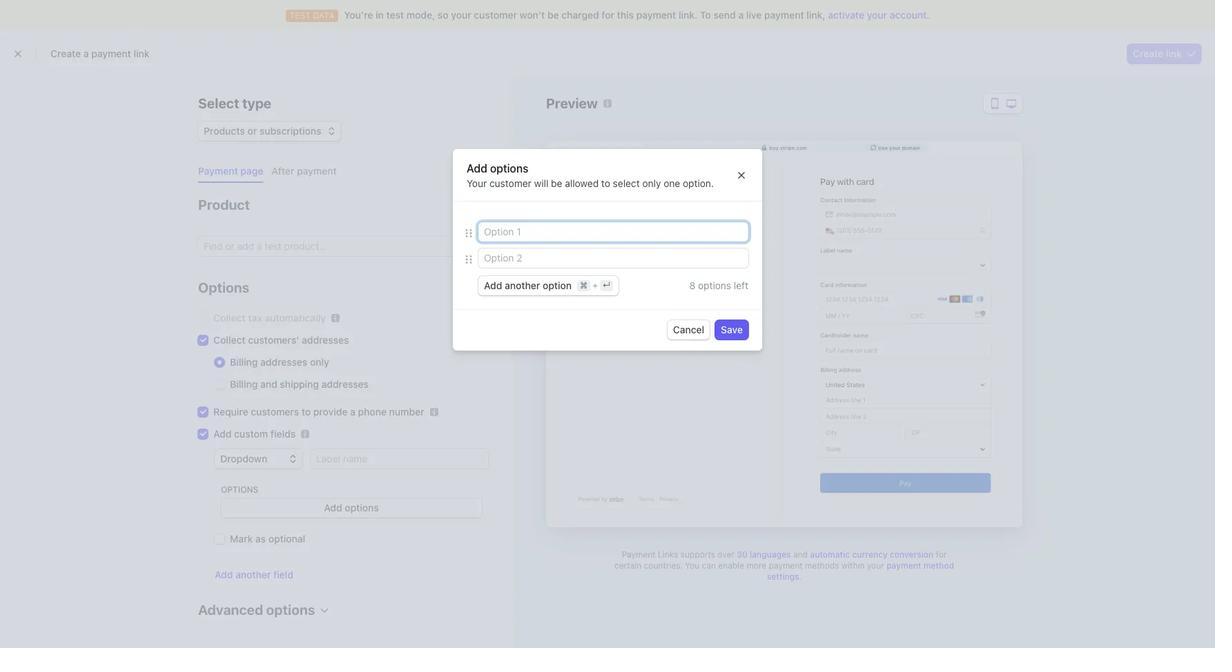 Task type: vqa. For each thing, say whether or not it's contained in the screenshot.
Go live
no



Task type: locate. For each thing, give the bounding box(es) containing it.
1 horizontal spatial for
[[936, 550, 947, 560]]

options for 8 options left
[[698, 280, 731, 291]]

payment inside payment method settings
[[887, 561, 921, 571]]

options for add options your customer will be allowed to select only one option.
[[490, 162, 528, 174]]

1 vertical spatial billing
[[230, 378, 258, 390]]

0 horizontal spatial a
[[83, 48, 89, 59]]

1 horizontal spatial payment
[[622, 550, 656, 560]]

1 horizontal spatial create
[[1133, 48, 1163, 59]]

phone
[[358, 406, 387, 418]]

8
[[689, 280, 695, 291]]

to left provide
[[302, 406, 311, 418]]

a
[[738, 9, 744, 21], [83, 48, 89, 59], [350, 406, 355, 418]]

automatic currency conversion link
[[810, 550, 934, 560]]

payment left page
[[198, 165, 238, 177]]

addresses down collect customers' addresses
[[260, 356, 307, 368]]

payment inside for certain countries. you can enable more payment methods within your
[[769, 561, 803, 571]]

1 horizontal spatial link
[[1166, 48, 1182, 59]]

collect left customers'
[[213, 334, 246, 346]]

charged
[[562, 9, 599, 21]]

create inside button
[[1133, 48, 1163, 59]]

create for create a payment link
[[50, 48, 81, 59]]

use
[[878, 145, 888, 150]]

1 horizontal spatial only
[[642, 177, 661, 189]]

languages
[[750, 550, 791, 560]]

0 horizontal spatial only
[[310, 356, 329, 368]]

your right use
[[889, 145, 900, 150]]

payment for payment page
[[198, 165, 238, 177]]

add for add options your customer will be allowed to select only one option.
[[467, 162, 487, 174]]

another left option
[[505, 279, 540, 291]]

0 vertical spatial only
[[642, 177, 661, 189]]

collect
[[213, 312, 246, 324], [213, 334, 246, 346]]

addresses up provide
[[321, 378, 369, 390]]

0 vertical spatial to
[[601, 177, 610, 189]]

only inside add options your customer will be allowed to select only one option.
[[642, 177, 661, 189]]

1 vertical spatial and
[[793, 550, 808, 560]]

only up shipping
[[310, 356, 329, 368]]

customer left will
[[489, 177, 531, 189]]

use your domain
[[878, 145, 920, 150]]

number
[[389, 406, 424, 418]]

select
[[198, 95, 239, 111]]

link.
[[679, 9, 698, 21]]

your down automatic currency conversion link
[[867, 561, 884, 571]]

billing up the require
[[230, 378, 258, 390]]

1 vertical spatial only
[[310, 356, 329, 368]]

customer
[[474, 9, 517, 21], [489, 177, 531, 189]]

0 vertical spatial collect
[[213, 312, 246, 324]]

payment method settings
[[767, 561, 954, 582]]

0 horizontal spatial link
[[134, 48, 150, 59]]

products or subscriptions button
[[198, 119, 341, 141]]

2 vertical spatial addresses
[[321, 378, 369, 390]]

link
[[134, 48, 150, 59], [1166, 48, 1182, 59]]

only left one
[[642, 177, 661, 189]]

1 vertical spatial to
[[302, 406, 311, 418]]

save button
[[715, 320, 748, 339]]

add for add another field
[[215, 569, 233, 581]]

2 vertical spatial a
[[350, 406, 355, 418]]

0 horizontal spatial create
[[50, 48, 81, 59]]

payment inside button
[[198, 165, 238, 177]]

collect tax automatically
[[213, 312, 326, 324]]

tax
[[248, 312, 262, 324]]

optional
[[268, 533, 305, 545]]

0 vertical spatial options
[[198, 280, 249, 295]]

0 vertical spatial payment
[[198, 165, 238, 177]]

be right won't
[[547, 9, 559, 21]]

0 vertical spatial .
[[927, 9, 930, 21]]

only inside 'payment page' tab panel
[[310, 356, 329, 368]]

your
[[467, 177, 487, 189]]

1 create from the left
[[50, 48, 81, 59]]

svg image
[[737, 171, 746, 179]]

type
[[242, 95, 271, 111]]

for left this
[[602, 9, 614, 21]]

1 horizontal spatial another
[[505, 279, 540, 291]]

fields
[[271, 428, 296, 440]]

2 collect from the top
[[213, 334, 246, 346]]

1 horizontal spatial to
[[601, 177, 610, 189]]

billing addresses only
[[230, 356, 329, 368]]

account
[[890, 9, 927, 21]]

be
[[547, 9, 559, 21], [551, 177, 562, 189]]

1 vertical spatial collect
[[213, 334, 246, 346]]

1 vertical spatial options
[[221, 485, 258, 495]]

payment up certain at the right
[[622, 550, 656, 560]]

2 link from the left
[[1166, 48, 1182, 59]]

settings
[[767, 572, 799, 582]]

options up 'tax'
[[198, 280, 249, 295]]

add another option button
[[478, 276, 619, 295]]

0 vertical spatial and
[[260, 378, 277, 390]]

shipping
[[280, 378, 319, 390]]

0 horizontal spatial .
[[799, 572, 802, 582]]

to
[[700, 9, 711, 21]]

save
[[721, 324, 743, 335]]

billing down customers'
[[230, 356, 258, 368]]

send
[[714, 9, 736, 21]]

options for options
[[198, 280, 249, 295]]

payment method settings link
[[767, 561, 954, 582]]

options add options
[[221, 485, 379, 514]]

0 horizontal spatial to
[[302, 406, 311, 418]]

buy.stripe.com
[[769, 145, 807, 150]]

payment for payment links supports over 30 languages and automatic currency conversion
[[622, 550, 656, 560]]

1 vertical spatial for
[[936, 550, 947, 560]]

as
[[255, 533, 266, 545]]

to left the select
[[601, 177, 610, 189]]

links
[[658, 550, 678, 560]]

0 horizontal spatial payment
[[198, 165, 238, 177]]

in
[[376, 9, 384, 21]]

1 vertical spatial another
[[235, 569, 271, 581]]

another left field
[[235, 569, 271, 581]]

2 horizontal spatial a
[[738, 9, 744, 21]]

methods
[[805, 561, 839, 571]]

preview
[[546, 95, 598, 111]]

2 billing from the top
[[230, 378, 258, 390]]

1 vertical spatial be
[[551, 177, 562, 189]]

option
[[543, 279, 572, 291]]

options inside options add options
[[221, 485, 258, 495]]

0 horizontal spatial for
[[602, 9, 614, 21]]

options
[[490, 162, 528, 174], [698, 280, 731, 291], [345, 502, 379, 514], [266, 602, 315, 618]]

you're
[[344, 9, 373, 21]]

0 vertical spatial customer
[[474, 9, 517, 21]]

subscriptions
[[259, 125, 321, 137]]

add inside options add options
[[324, 502, 342, 514]]

1 collect from the top
[[213, 312, 246, 324]]

and
[[260, 378, 277, 390], [793, 550, 808, 560]]

customer inside add options your customer will be allowed to select only one option.
[[489, 177, 531, 189]]

another inside 'payment page' tab panel
[[235, 569, 271, 581]]

add for add custom fields
[[213, 428, 232, 440]]

1 horizontal spatial a
[[350, 406, 355, 418]]

1 vertical spatial payment
[[622, 550, 656, 560]]

advanced options button
[[193, 593, 329, 620]]

you
[[685, 561, 700, 571]]

customer left won't
[[474, 9, 517, 21]]

payment
[[636, 9, 676, 21], [764, 9, 804, 21], [91, 48, 131, 59], [297, 165, 337, 177], [769, 561, 803, 571], [887, 561, 921, 571]]

link inside button
[[1166, 48, 1182, 59]]

0 vertical spatial another
[[505, 279, 540, 291]]

option.
[[683, 177, 714, 189]]

2 create from the left
[[1133, 48, 1163, 59]]

your
[[451, 9, 471, 21], [867, 9, 887, 21], [889, 145, 900, 150], [867, 561, 884, 571]]

1 billing from the top
[[230, 356, 258, 368]]

to inside 'payment page' tab panel
[[302, 406, 311, 418]]

addresses down automatically
[[302, 334, 349, 346]]

for up method
[[936, 550, 947, 560]]

create for create link
[[1133, 48, 1163, 59]]

enable
[[718, 561, 744, 571]]

0 horizontal spatial and
[[260, 378, 277, 390]]

billing
[[230, 356, 258, 368], [230, 378, 258, 390]]

collect for collect tax automatically
[[213, 312, 246, 324]]

0 horizontal spatial another
[[235, 569, 271, 581]]

payment
[[198, 165, 238, 177], [622, 550, 656, 560]]

cancel button
[[667, 320, 710, 339]]

select
[[613, 177, 640, 189]]

and up methods
[[793, 550, 808, 560]]

options up mark
[[221, 485, 258, 495]]

mode,
[[406, 9, 435, 21]]

8 options left
[[689, 280, 748, 291]]

to
[[601, 177, 610, 189], [302, 406, 311, 418]]

options inside add options your customer will be allowed to select only one option.
[[490, 162, 528, 174]]

be right will
[[551, 177, 562, 189]]

payment links supports over 30 languages and automatic currency conversion
[[622, 550, 934, 560]]

create link button
[[1127, 43, 1201, 64]]

1 horizontal spatial .
[[927, 9, 930, 21]]

another for option
[[505, 279, 540, 291]]

supports
[[681, 550, 715, 560]]

add options your customer will be allowed to select only one option.
[[467, 162, 714, 189]]

payment page tab panel
[[187, 183, 488, 639]]

0 vertical spatial billing
[[230, 356, 258, 368]]

add
[[467, 162, 487, 174], [484, 279, 502, 291], [213, 428, 232, 440], [324, 502, 342, 514], [215, 569, 233, 581]]

options inside button
[[266, 602, 315, 618]]

another
[[505, 279, 540, 291], [235, 569, 271, 581]]

your inside button
[[889, 145, 900, 150]]

so
[[438, 9, 448, 21]]

1 vertical spatial customer
[[489, 177, 531, 189]]

custom
[[234, 428, 268, 440]]

another for field
[[235, 569, 271, 581]]

collect left 'tax'
[[213, 312, 246, 324]]

add inside add options your customer will be allowed to select only one option.
[[467, 162, 487, 174]]

billing for billing addresses only
[[230, 356, 258, 368]]

and down billing addresses only
[[260, 378, 277, 390]]



Task type: describe. For each thing, give the bounding box(es) containing it.
Option 1 text field
[[478, 222, 748, 241]]

Option 2 text field
[[478, 248, 748, 268]]

options for options add options
[[221, 485, 258, 495]]

30 languages link
[[737, 550, 791, 560]]

your inside for certain countries. you can enable more payment methods within your
[[867, 561, 884, 571]]

and inside 'payment page' tab panel
[[260, 378, 277, 390]]

use your domain button
[[864, 144, 927, 151]]

add another field
[[215, 569, 293, 581]]

products or subscriptions
[[204, 125, 321, 137]]

0 vertical spatial a
[[738, 9, 744, 21]]

your right so
[[451, 9, 471, 21]]

create link
[[1133, 48, 1182, 59]]

payment page
[[198, 165, 263, 177]]

0 vertical spatial be
[[547, 9, 559, 21]]

options inside options add options
[[345, 502, 379, 514]]

products
[[204, 125, 245, 137]]

require
[[213, 406, 248, 418]]

after payment button
[[266, 160, 345, 183]]

billing for billing and shipping addresses
[[230, 378, 258, 390]]

more
[[747, 561, 767, 571]]

1 vertical spatial a
[[83, 48, 89, 59]]

collect for collect customers' addresses
[[213, 334, 246, 346]]

activate your account link
[[828, 9, 927, 21]]

1 link from the left
[[134, 48, 150, 59]]

conversion
[[890, 550, 934, 560]]

add options button
[[221, 498, 482, 518]]

select type
[[198, 95, 271, 111]]

for certain countries. you can enable more payment methods within your
[[614, 550, 947, 571]]

method
[[924, 561, 954, 571]]

automatically
[[265, 312, 326, 324]]

live
[[746, 9, 762, 21]]

after
[[272, 165, 294, 177]]

left
[[734, 280, 748, 291]]

you're in test mode, so your customer won't be charged for this payment link. to send a live payment link, activate your account .
[[344, 9, 930, 21]]

add for add another option
[[484, 279, 502, 291]]

link,
[[807, 9, 825, 21]]

domain
[[902, 145, 920, 150]]

allowed
[[565, 177, 599, 189]]

0 vertical spatial for
[[602, 9, 614, 21]]

payment inside button
[[297, 165, 337, 177]]

1 vertical spatial addresses
[[260, 356, 307, 368]]

add another field button
[[215, 568, 293, 582]]

provide
[[313, 406, 348, 418]]

can
[[702, 561, 716, 571]]

1 horizontal spatial and
[[793, 550, 808, 560]]

will
[[534, 177, 548, 189]]

payment link settings tab list
[[193, 160, 488, 183]]

1 vertical spatial .
[[799, 572, 802, 582]]

add custom fields
[[213, 428, 296, 440]]

countries.
[[644, 561, 683, 571]]

customers
[[251, 406, 299, 418]]

be inside add options your customer will be allowed to select only one option.
[[551, 177, 562, 189]]

test
[[386, 9, 404, 21]]

advanced options
[[198, 602, 315, 618]]

for inside for certain countries. you can enable more payment methods within your
[[936, 550, 947, 560]]

cancel
[[673, 324, 704, 335]]

payment page button
[[193, 160, 272, 183]]

advanced
[[198, 602, 263, 618]]

a inside tab panel
[[350, 406, 355, 418]]

to inside add options your customer will be allowed to select only one option.
[[601, 177, 610, 189]]

your right activate
[[867, 9, 887, 21]]

within
[[841, 561, 865, 571]]

after payment
[[272, 165, 337, 177]]

automatic
[[810, 550, 850, 560]]

billing and shipping addresses
[[230, 378, 369, 390]]

over
[[718, 550, 734, 560]]

page
[[241, 165, 263, 177]]

this
[[617, 9, 634, 21]]

or
[[247, 125, 257, 137]]

certain
[[614, 561, 642, 571]]

require customers to provide a phone number
[[213, 406, 424, 418]]

30
[[737, 550, 748, 560]]

currency
[[852, 550, 888, 560]]

one
[[664, 177, 680, 189]]

won't
[[520, 9, 545, 21]]

product
[[198, 197, 250, 213]]

create a payment link
[[50, 48, 150, 59]]

activate
[[828, 9, 864, 21]]

0 vertical spatial addresses
[[302, 334, 349, 346]]

options for advanced options
[[266, 602, 315, 618]]

field
[[273, 569, 293, 581]]



